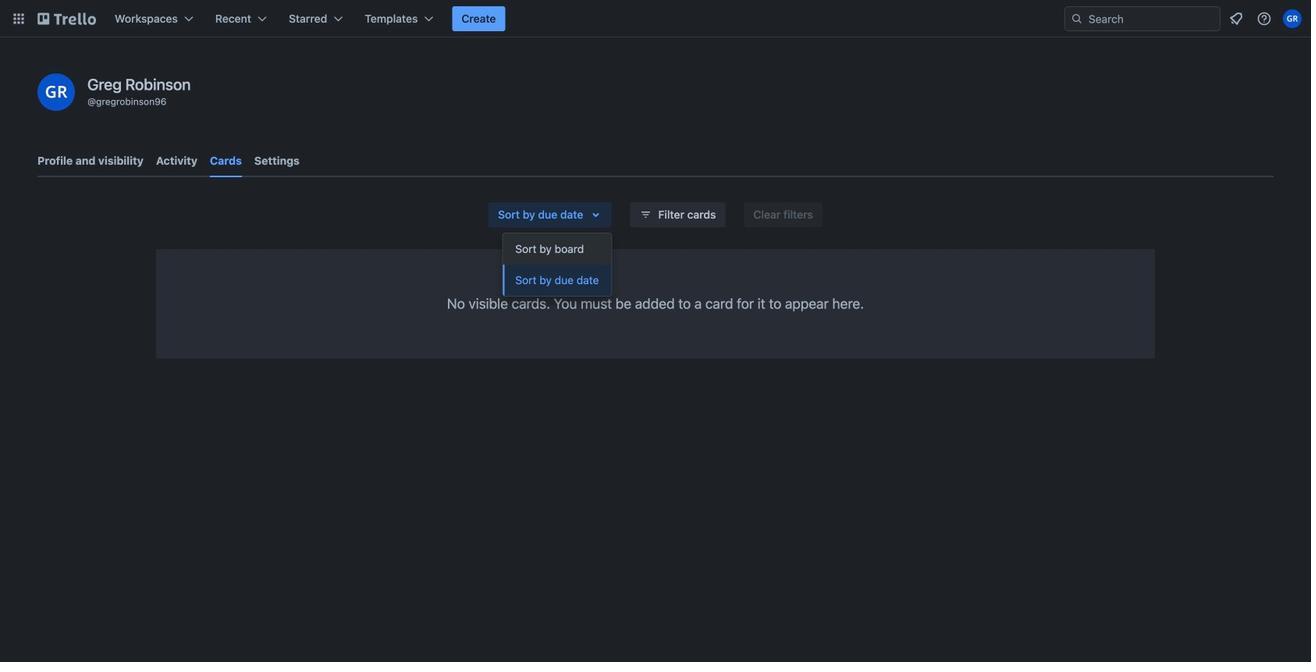 Task type: vqa. For each thing, say whether or not it's contained in the screenshot.
text box
no



Task type: describe. For each thing, give the bounding box(es) containing it.
1 vertical spatial greg robinson (gregrobinson96) image
[[37, 73, 75, 111]]

Search field
[[1084, 8, 1221, 30]]

primary element
[[0, 0, 1312, 37]]



Task type: locate. For each thing, give the bounding box(es) containing it.
0 horizontal spatial greg robinson (gregrobinson96) image
[[37, 73, 75, 111]]

greg robinson (gregrobinson96) image down back to home image
[[37, 73, 75, 111]]

greg robinson (gregrobinson96) image right "open information menu" icon
[[1284, 9, 1303, 28]]

1 horizontal spatial greg robinson (gregrobinson96) image
[[1284, 9, 1303, 28]]

search image
[[1071, 12, 1084, 25]]

open information menu image
[[1257, 11, 1273, 27]]

menu
[[503, 233, 612, 296]]

greg robinson (gregrobinson96) image
[[1284, 9, 1303, 28], [37, 73, 75, 111]]

0 notifications image
[[1228, 9, 1246, 28]]

back to home image
[[37, 6, 96, 31]]

0 vertical spatial greg robinson (gregrobinson96) image
[[1284, 9, 1303, 28]]



